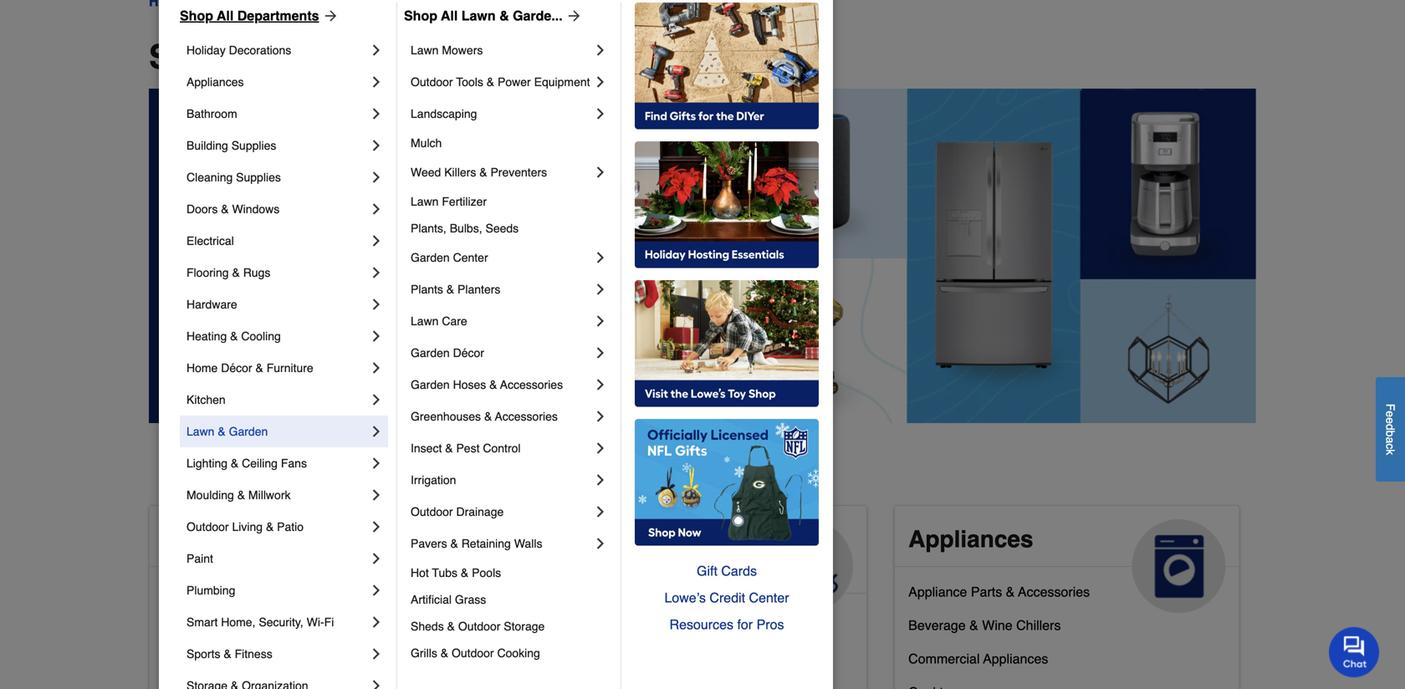 Task type: vqa. For each thing, say whether or not it's contained in the screenshot.
Weed Killers & Preventers
yes



Task type: describe. For each thing, give the bounding box(es) containing it.
chevron right image for appliances
[[368, 74, 385, 90]]

lighting & ceiling fans
[[187, 457, 307, 470]]

building supplies
[[187, 139, 276, 152]]

accessible for accessible bedroom
[[163, 618, 227, 633]]

care inside animal & pet care
[[536, 553, 588, 580]]

fertilizer
[[442, 195, 487, 208]]

credit
[[710, 590, 746, 606]]

& right the sheds
[[447, 620, 455, 633]]

outdoor for outdoor drainage
[[411, 505, 453, 519]]

hardware
[[187, 298, 237, 311]]

garden inside lawn & garden link
[[229, 425, 268, 438]]

grass
[[455, 593, 486, 607]]

pavers & retaining walls link
[[411, 528, 592, 560]]

furniture inside home décor & furniture 'link'
[[267, 361, 314, 375]]

chevron right image for plants & planters
[[592, 281, 609, 298]]

chevron right image for doors & windows
[[368, 201, 385, 218]]

animal & pet care link
[[523, 506, 867, 613]]

chevron right image for insect & pest control
[[592, 440, 609, 457]]

& left ceiling on the bottom left
[[231, 457, 239, 470]]

& right pavers
[[450, 537, 458, 551]]

power
[[498, 75, 531, 89]]

accessible home link
[[150, 506, 494, 613]]

chevron right image for bathroom
[[368, 105, 385, 122]]

outdoor tools & power equipment link
[[411, 66, 592, 98]]

& left "wine"
[[970, 618, 979, 633]]

arrow right image
[[563, 8, 583, 24]]

lawn for lawn mowers
[[411, 44, 439, 57]]

hot tubs & pools
[[411, 566, 501, 580]]

plants, bulbs, seeds link
[[411, 215, 609, 242]]

insect & pest control link
[[411, 433, 592, 464]]

shop all departments
[[180, 8, 319, 23]]

1 e from the top
[[1384, 411, 1398, 417]]

beverage & wine chillers
[[909, 618, 1061, 633]]

accessories for garden hoses & accessories
[[500, 378, 563, 392]]

moulding & millwork link
[[187, 479, 368, 511]]

cleaning supplies link
[[187, 161, 368, 193]]

houses,
[[598, 645, 647, 660]]

chevron right image for flooring & rugs
[[368, 264, 385, 281]]

sports & fitness
[[187, 648, 272, 661]]

shop all lawn & garde...
[[404, 8, 563, 23]]

mowers
[[442, 44, 483, 57]]

1 horizontal spatial center
[[749, 590, 789, 606]]

outdoor drainage link
[[411, 496, 592, 528]]

chevron right image for lawn care
[[592, 313, 609, 330]]

flooring & rugs
[[187, 266, 271, 279]]

& right 'tubs' at left bottom
[[461, 566, 469, 580]]

accessible for accessible bathroom
[[163, 584, 227, 600]]

plumbing
[[187, 584, 235, 597]]

enjoy savings year-round. no matter what you're shopping for, find what you need at a great price. image
[[149, 89, 1257, 423]]

pet inside animal & pet care
[[644, 526, 680, 553]]

grills
[[411, 647, 437, 660]]

lawn care link
[[411, 305, 592, 337]]

& right tools
[[487, 75, 495, 89]]

& up the lighting
[[218, 425, 226, 438]]

chevron right image for outdoor living & patio
[[368, 519, 385, 535]]

& left patio on the left bottom
[[266, 520, 274, 534]]

building supplies link
[[187, 130, 368, 161]]

animal
[[536, 526, 614, 553]]

parts
[[971, 584, 1002, 600]]

f e e d b a c k button
[[1376, 377, 1406, 482]]

patio
[[277, 520, 304, 534]]

lawn care
[[411, 315, 467, 328]]

outdoor living & patio link
[[187, 511, 368, 543]]

commercial appliances
[[909, 651, 1049, 667]]

chevron right image for heating & cooling
[[368, 328, 385, 345]]

garden for garden hoses & accessories
[[411, 378, 450, 392]]

walls
[[514, 537, 543, 551]]

outdoor for outdoor tools & power equipment
[[411, 75, 453, 89]]

smart home, security, wi-fi
[[187, 616, 334, 629]]

hardware link
[[187, 289, 368, 320]]

equipment
[[534, 75, 590, 89]]

seeds
[[486, 222, 519, 235]]

chevron right image for plumbing
[[368, 582, 385, 599]]

f e e d b a c k
[[1384, 404, 1398, 455]]

chevron right image for garden hoses & accessories
[[592, 376, 609, 393]]

commercial appliances link
[[909, 648, 1049, 681]]

garden hoses & accessories
[[411, 378, 563, 392]]

& left pest
[[445, 442, 453, 455]]

sheds & outdoor storage link
[[411, 613, 609, 640]]

chevron right image for landscaping
[[592, 105, 609, 122]]

& right houses,
[[651, 645, 659, 660]]

gift cards link
[[635, 558, 819, 585]]

chevron right image for moulding & millwork
[[368, 487, 385, 504]]

beverage & wine chillers link
[[909, 614, 1061, 648]]

appliance
[[909, 584, 968, 600]]

building
[[187, 139, 228, 152]]

1 vertical spatial home
[[292, 526, 357, 553]]

chevron right image for lighting & ceiling fans
[[368, 455, 385, 472]]

heating
[[187, 330, 227, 343]]

garden décor link
[[411, 337, 592, 369]]

smart home, security, wi-fi link
[[187, 607, 368, 638]]

landscaping
[[411, 107, 477, 120]]

cooling
[[241, 330, 281, 343]]

paint link
[[187, 543, 368, 575]]

& down garden hoses & accessories
[[484, 410, 492, 423]]

moulding & millwork
[[187, 489, 291, 502]]

outdoor down "sheds & outdoor storage"
[[452, 647, 494, 660]]

& right killers
[[480, 166, 487, 179]]

chevron right image for outdoor drainage
[[592, 504, 609, 520]]

fitness
[[235, 648, 272, 661]]

tools
[[456, 75, 484, 89]]

1 vertical spatial bathroom
[[231, 584, 289, 600]]

accessible bathroom link
[[163, 581, 289, 614]]

a
[[1384, 437, 1398, 443]]

kitchen link
[[187, 384, 368, 416]]

chevron right image for paint
[[368, 551, 385, 567]]

lawn for lawn & garden
[[187, 425, 215, 438]]

all for departments
[[217, 8, 234, 23]]

chevron right image for sports & fitness
[[368, 646, 385, 663]]

arrow right image
[[319, 8, 339, 24]]

lighting & ceiling fans link
[[187, 448, 368, 479]]

flooring
[[187, 266, 229, 279]]

storage
[[504, 620, 545, 633]]

electrical
[[187, 234, 234, 248]]

decorations
[[229, 44, 291, 57]]

for
[[737, 617, 753, 633]]

shop all departments link
[[180, 6, 339, 26]]

accessible for accessible home
[[163, 526, 286, 553]]

entry
[[231, 651, 262, 667]]

all for lawn
[[441, 8, 458, 23]]

chevron right image for kitchen
[[368, 392, 385, 408]]

garden center
[[411, 251, 488, 264]]

garden hoses & accessories link
[[411, 369, 592, 401]]

cards
[[721, 563, 757, 579]]

doors & windows
[[187, 202, 280, 216]]

resources for pros link
[[635, 612, 819, 638]]

sheds
[[411, 620, 444, 633]]

chevron right image for lawn mowers
[[592, 42, 609, 59]]

care inside lawn care link
[[442, 315, 467, 328]]

chevron right image for irrigation
[[592, 472, 609, 489]]

millwork
[[248, 489, 291, 502]]

décor for lawn
[[453, 346, 484, 360]]

artificial grass
[[411, 593, 486, 607]]

accessible for accessible entry & home
[[163, 651, 227, 667]]

supplies for livestock supplies
[[595, 611, 647, 627]]

shop
[[149, 38, 233, 76]]



Task type: locate. For each thing, give the bounding box(es) containing it.
greenhouses & accessories
[[411, 410, 558, 423]]

3 accessible from the top
[[163, 618, 227, 633]]

accessories
[[500, 378, 563, 392], [495, 410, 558, 423], [1018, 584, 1090, 600]]

appliance parts & accessories link
[[909, 581, 1090, 614]]

décor down heating & cooling
[[221, 361, 252, 375]]

1 accessible from the top
[[163, 526, 286, 553]]

accessories up control
[[495, 410, 558, 423]]

drainage
[[456, 505, 504, 519]]

accessible home
[[163, 526, 357, 553]]

home décor & furniture link
[[187, 352, 368, 384]]

hot
[[411, 566, 429, 580]]

2 horizontal spatial all
[[441, 8, 458, 23]]

accessible entry & home link
[[163, 648, 314, 681]]

1 horizontal spatial appliances link
[[895, 506, 1240, 613]]

& right entry
[[266, 651, 275, 667]]

holiday decorations link
[[187, 34, 368, 66]]

0 vertical spatial pet
[[644, 526, 680, 553]]

chevron right image for lawn & garden
[[368, 423, 385, 440]]

shop up lawn mowers
[[404, 8, 438, 23]]

appliances up parts
[[909, 526, 1034, 553]]

mulch link
[[411, 130, 609, 156]]

all up lawn mowers
[[441, 8, 458, 23]]

furniture inside pet beds, houses, & furniture link
[[663, 645, 717, 660]]

garden inside the garden décor link
[[411, 346, 450, 360]]

animal & pet care image
[[760, 519, 854, 613]]

chevron right image
[[592, 42, 609, 59], [368, 74, 385, 90], [592, 74, 609, 90], [368, 137, 385, 154], [592, 164, 609, 181], [368, 169, 385, 186], [368, 233, 385, 249], [368, 264, 385, 281], [368, 296, 385, 313], [592, 313, 609, 330], [368, 328, 385, 345], [368, 360, 385, 376], [368, 392, 385, 408], [592, 408, 609, 425], [368, 423, 385, 440], [592, 440, 609, 457], [368, 487, 385, 504], [368, 646, 385, 663], [368, 678, 385, 689]]

garden for garden décor
[[411, 346, 450, 360]]

care
[[442, 315, 467, 328], [536, 553, 588, 580]]

kitchen
[[187, 393, 226, 407]]

& down accessible bedroom link on the left bottom
[[224, 648, 231, 661]]

chevron right image for holiday decorations
[[368, 42, 385, 59]]

appliances image
[[1133, 519, 1226, 613]]

0 vertical spatial home
[[187, 361, 218, 375]]

chevron right image for smart home, security, wi-fi
[[368, 614, 385, 631]]

1 vertical spatial décor
[[221, 361, 252, 375]]

1 vertical spatial appliances link
[[895, 506, 1240, 613]]

lawn left mowers
[[411, 44, 439, 57]]

garden center link
[[411, 242, 592, 274]]

sheds & outdoor storage
[[411, 620, 545, 633]]

chevron right image for electrical
[[368, 233, 385, 249]]

accessible up smart
[[163, 584, 227, 600]]

e up d
[[1384, 411, 1398, 417]]

home inside 'link'
[[187, 361, 218, 375]]

accessible up sports
[[163, 618, 227, 633]]

1 vertical spatial supplies
[[236, 171, 281, 184]]

1 shop from the left
[[180, 8, 213, 23]]

1 vertical spatial furniture
[[663, 645, 717, 660]]

plants,
[[411, 222, 447, 235]]

0 vertical spatial appliances
[[187, 75, 244, 89]]

lawn for lawn fertilizer
[[411, 195, 439, 208]]

center
[[453, 251, 488, 264], [749, 590, 789, 606]]

wine
[[982, 618, 1013, 633]]

windows
[[232, 202, 280, 216]]

1 horizontal spatial shop
[[404, 8, 438, 23]]

1 vertical spatial accessories
[[495, 410, 558, 423]]

departments
[[237, 8, 319, 23], [293, 38, 497, 76]]

accessories up greenhouses & accessories link
[[500, 378, 563, 392]]

supplies up windows
[[236, 171, 281, 184]]

holiday decorations
[[187, 44, 291, 57]]

cooking
[[497, 647, 540, 660]]

pet left beds,
[[536, 645, 556, 660]]

accessible down 'moulding'
[[163, 526, 286, 553]]

lawn up plants,
[[411, 195, 439, 208]]

& right hoses
[[490, 378, 497, 392]]

1 vertical spatial appliances
[[909, 526, 1034, 553]]

supplies for building supplies
[[232, 139, 276, 152]]

& left "garde..."
[[500, 8, 509, 23]]

0 vertical spatial accessories
[[500, 378, 563, 392]]

shop up holiday
[[180, 8, 213, 23]]

lowe's credit center link
[[635, 585, 819, 612]]

& down cooling
[[256, 361, 263, 375]]

0 vertical spatial décor
[[453, 346, 484, 360]]

weed
[[411, 166, 441, 179]]

appliances link up chillers
[[895, 506, 1240, 613]]

& right parts
[[1006, 584, 1015, 600]]

care down plants & planters
[[442, 315, 467, 328]]

0 vertical spatial bathroom
[[187, 107, 237, 120]]

garden up the 'greenhouses'
[[411, 378, 450, 392]]

chevron right image for hardware
[[368, 296, 385, 313]]

tubs
[[432, 566, 458, 580]]

outdoor drainage
[[411, 505, 504, 519]]

irrigation link
[[411, 464, 592, 496]]

2 shop from the left
[[404, 8, 438, 23]]

wi-
[[307, 616, 324, 629]]

garden
[[411, 251, 450, 264], [411, 346, 450, 360], [411, 378, 450, 392], [229, 425, 268, 438]]

décor up hoses
[[453, 346, 484, 360]]

2 vertical spatial supplies
[[595, 611, 647, 627]]

pools
[[472, 566, 501, 580]]

find gifts for the diyer. image
[[635, 3, 819, 130]]

f
[[1384, 404, 1398, 411]]

lawn fertilizer
[[411, 195, 487, 208]]

& right doors
[[221, 202, 229, 216]]

k
[[1384, 449, 1398, 455]]

cleaning supplies
[[187, 171, 281, 184]]

pet up lowe's
[[644, 526, 680, 553]]

supplies for cleaning supplies
[[236, 171, 281, 184]]

insect & pest control
[[411, 442, 521, 455]]

chevron right image for home décor & furniture
[[368, 360, 385, 376]]

0 horizontal spatial center
[[453, 251, 488, 264]]

chevron right image
[[368, 42, 385, 59], [368, 105, 385, 122], [592, 105, 609, 122], [368, 201, 385, 218], [592, 249, 609, 266], [592, 281, 609, 298], [592, 345, 609, 361], [592, 376, 609, 393], [368, 455, 385, 472], [592, 472, 609, 489], [592, 504, 609, 520], [368, 519, 385, 535], [592, 535, 609, 552], [368, 551, 385, 567], [368, 582, 385, 599], [368, 614, 385, 631]]

pros
[[757, 617, 784, 633]]

security,
[[259, 616, 304, 629]]

garden down plants,
[[411, 251, 450, 264]]

chat invite button image
[[1329, 627, 1380, 678]]

rugs
[[243, 266, 271, 279]]

livestock
[[536, 611, 592, 627]]

accessible down smart
[[163, 651, 227, 667]]

accessible home image
[[387, 519, 481, 613]]

shop all lawn & garde... link
[[404, 6, 583, 26]]

2 accessible from the top
[[163, 584, 227, 600]]

outdoor down irrigation
[[411, 505, 453, 519]]

living
[[232, 520, 263, 534]]

chevron right image for garden center
[[592, 249, 609, 266]]

2 e from the top
[[1384, 417, 1398, 424]]

& right grills
[[441, 647, 449, 660]]

plumbing link
[[187, 575, 368, 607]]

0 vertical spatial departments
[[237, 8, 319, 23]]

1 vertical spatial care
[[536, 553, 588, 580]]

garden down lawn care
[[411, 346, 450, 360]]

grills & outdoor cooking link
[[411, 640, 609, 667]]

0 vertical spatial care
[[442, 315, 467, 328]]

livestock supplies
[[536, 611, 647, 627]]

furniture down resources
[[663, 645, 717, 660]]

outdoor for outdoor living & patio
[[187, 520, 229, 534]]

1 vertical spatial departments
[[293, 38, 497, 76]]

décor for departments
[[221, 361, 252, 375]]

all inside "link"
[[441, 8, 458, 23]]

center up the pros
[[749, 590, 789, 606]]

garden for garden center
[[411, 251, 450, 264]]

2 vertical spatial appliances
[[983, 651, 1049, 667]]

outdoor up grills & outdoor cooking
[[458, 620, 501, 633]]

center down bulbs,
[[453, 251, 488, 264]]

accessible bedroom
[[163, 618, 285, 633]]

0 horizontal spatial shop
[[180, 8, 213, 23]]

fi
[[324, 616, 334, 629]]

control
[[483, 442, 521, 455]]

shop for shop all lawn & garde...
[[404, 8, 438, 23]]

supplies up the cleaning supplies at the top of the page
[[232, 139, 276, 152]]

lawn mowers
[[411, 44, 483, 57]]

0 horizontal spatial furniture
[[267, 361, 314, 375]]

chevron right image for building supplies
[[368, 137, 385, 154]]

hoses
[[453, 378, 486, 392]]

gift
[[697, 563, 718, 579]]

1 horizontal spatial care
[[536, 553, 588, 580]]

gift cards
[[697, 563, 757, 579]]

2 vertical spatial home
[[278, 651, 314, 667]]

& inside "link"
[[500, 8, 509, 23]]

weed killers & preventers link
[[411, 156, 592, 188]]

care down walls
[[536, 553, 588, 580]]

accessories up chillers
[[1018, 584, 1090, 600]]

lighting
[[187, 457, 228, 470]]

chillers
[[1017, 618, 1061, 633]]

departments for shop all departments
[[293, 38, 497, 76]]

bathroom up "building"
[[187, 107, 237, 120]]

1 horizontal spatial all
[[241, 38, 283, 76]]

0 vertical spatial appliances link
[[187, 66, 368, 98]]

2 vertical spatial accessories
[[1018, 584, 1090, 600]]

& left millwork
[[237, 489, 245, 502]]

departments up landscaping
[[293, 38, 497, 76]]

accessible bedroom link
[[163, 614, 285, 648]]

officially licensed n f l gifts. shop now. image
[[635, 419, 819, 546]]

home
[[187, 361, 218, 375], [292, 526, 357, 553], [278, 651, 314, 667]]

appliances down "wine"
[[983, 651, 1049, 667]]

& inside animal & pet care
[[621, 526, 637, 553]]

chevron right image for outdoor tools & power equipment
[[592, 74, 609, 90]]

0 vertical spatial supplies
[[232, 139, 276, 152]]

furniture up kitchen link
[[267, 361, 314, 375]]

departments inside 'shop all departments' link
[[237, 8, 319, 23]]

1 vertical spatial center
[[749, 590, 789, 606]]

landscaping link
[[411, 98, 592, 130]]

lawn inside "link"
[[462, 8, 496, 23]]

garden inside garden hoses & accessories link
[[411, 378, 450, 392]]

paint
[[187, 552, 213, 566]]

& right animal
[[621, 526, 637, 553]]

outdoor down 'moulding'
[[187, 520, 229, 534]]

shop
[[180, 8, 213, 23], [404, 8, 438, 23]]

killers
[[444, 166, 476, 179]]

accessories for appliance parts & accessories
[[1018, 584, 1090, 600]]

preventers
[[491, 166, 547, 179]]

outdoor up landscaping
[[411, 75, 453, 89]]

0 vertical spatial furniture
[[267, 361, 314, 375]]

garden inside garden center link
[[411, 251, 450, 264]]

garden décor
[[411, 346, 484, 360]]

outdoor
[[411, 75, 453, 89], [411, 505, 453, 519], [187, 520, 229, 534], [458, 620, 501, 633], [452, 647, 494, 660]]

0 horizontal spatial appliances link
[[187, 66, 368, 98]]

1 vertical spatial pet
[[536, 645, 556, 660]]

sports & fitness link
[[187, 638, 368, 670]]

pet
[[644, 526, 680, 553], [536, 645, 556, 660]]

artificial grass link
[[411, 586, 609, 613]]

lawn mowers link
[[411, 34, 592, 66]]

all down 'shop all departments' link
[[241, 38, 283, 76]]

0 horizontal spatial all
[[217, 8, 234, 23]]

1 horizontal spatial furniture
[[663, 645, 717, 660]]

moulding
[[187, 489, 234, 502]]

garden up lighting & ceiling fans
[[229, 425, 268, 438]]

lawn up mowers
[[462, 8, 496, 23]]

chevron right image for cleaning supplies
[[368, 169, 385, 186]]

holiday hosting essentials. image
[[635, 141, 819, 269]]

lawn down kitchen
[[187, 425, 215, 438]]

accessible entry & home
[[163, 651, 314, 667]]

chevron right image for weed killers & preventers
[[592, 164, 609, 181]]

appliances
[[187, 75, 244, 89], [909, 526, 1034, 553], [983, 651, 1049, 667]]

& right plants
[[447, 283, 454, 296]]

4 accessible from the top
[[163, 651, 227, 667]]

departments for shop all departments
[[237, 8, 319, 23]]

0 horizontal spatial care
[[442, 315, 467, 328]]

holiday
[[187, 44, 226, 57]]

1 horizontal spatial pet
[[644, 526, 680, 553]]

e up b
[[1384, 417, 1398, 424]]

departments up holiday decorations link
[[237, 8, 319, 23]]

visit the lowe's toy shop. image
[[635, 280, 819, 407]]

décor inside 'link'
[[221, 361, 252, 375]]

& left rugs
[[232, 266, 240, 279]]

0 horizontal spatial décor
[[221, 361, 252, 375]]

& inside 'link'
[[256, 361, 263, 375]]

bedroom
[[231, 618, 285, 633]]

chevron right image for pavers & retaining walls
[[592, 535, 609, 552]]

lawn down plants
[[411, 315, 439, 328]]

resources for pros
[[670, 617, 784, 633]]

0 horizontal spatial pet
[[536, 645, 556, 660]]

shop inside 'shop all departments' link
[[180, 8, 213, 23]]

chevron right image for greenhouses & accessories
[[592, 408, 609, 425]]

chevron right image for garden décor
[[592, 345, 609, 361]]

electrical link
[[187, 225, 368, 257]]

supplies up houses,
[[595, 611, 647, 627]]

1 horizontal spatial décor
[[453, 346, 484, 360]]

bathroom up smart home, security, wi-fi
[[231, 584, 289, 600]]

& left cooling
[[230, 330, 238, 343]]

appliances link down "decorations"
[[187, 66, 368, 98]]

heating & cooling link
[[187, 320, 368, 352]]

shop for shop all departments
[[180, 8, 213, 23]]

all up holiday decorations
[[217, 8, 234, 23]]

bulbs,
[[450, 222, 482, 235]]

shop inside shop all lawn & garde... "link"
[[404, 8, 438, 23]]

appliances down holiday
[[187, 75, 244, 89]]

0 vertical spatial center
[[453, 251, 488, 264]]

lawn for lawn care
[[411, 315, 439, 328]]

plants & planters link
[[411, 274, 592, 305]]



